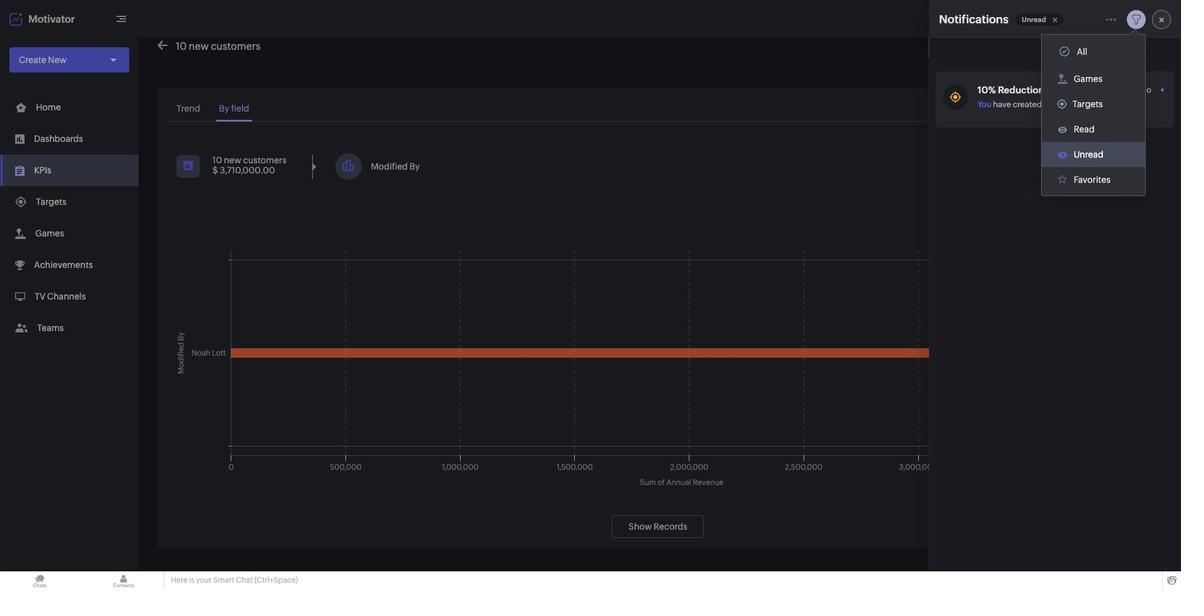 Task type: vqa. For each thing, say whether or not it's contained in the screenshot.
top the Unread
yes



Task type: locate. For each thing, give the bounding box(es) containing it.
by inside tab
[[219, 103, 229, 114]]

modified by
[[371, 161, 420, 172]]

contacts image
[[84, 571, 163, 589]]

noah
[[952, 41, 972, 51]]

a
[[1044, 100, 1049, 109]]

0 vertical spatial targets
[[1073, 99, 1104, 109]]

compare
[[1010, 200, 1051, 211]]

read
[[1074, 124, 1095, 134]]

1 horizontal spatial 10
[[213, 155, 222, 165]]

minute
[[1109, 85, 1136, 95]]

0 vertical spatial customers
[[211, 40, 261, 52]]

filters
[[1108, 137, 1131, 147]]

motivator
[[28, 13, 75, 25]]

games down all
[[1074, 74, 1103, 84]]

targets up read
[[1073, 99, 1104, 109]]

new
[[189, 40, 209, 52], [224, 155, 241, 165]]

compare with tab panel
[[167, 137, 1150, 538]]

trend
[[177, 103, 200, 114]]

target.
[[1050, 100, 1076, 109]]

1 vertical spatial customers
[[243, 155, 287, 165]]

tab list
[[167, 97, 1150, 122]]

1 vertical spatial games
[[35, 228, 64, 238]]

clear filters
[[1086, 137, 1131, 147]]

0 horizontal spatial targets
[[36, 197, 66, 207]]

targets for read
[[1073, 99, 1104, 109]]

achievements
[[34, 260, 93, 270]]

list
[[0, 91, 139, 344]]

clear
[[1086, 137, 1106, 147]]

nov
[[1082, 202, 1095, 209]]

1 horizontal spatial targets
[[1073, 99, 1104, 109]]

tab list containing trend
[[167, 97, 1150, 122]]

0 horizontal spatial by
[[219, 103, 229, 114]]

1 vertical spatial new
[[224, 155, 241, 165]]

0 vertical spatial by
[[219, 103, 229, 114]]

games
[[1074, 74, 1103, 84], [35, 228, 64, 238]]

games up achievements
[[35, 228, 64, 238]]

0 vertical spatial unread
[[1022, 16, 1047, 23]]

unread
[[1022, 16, 1047, 23], [1074, 149, 1104, 159]]

records
[[654, 522, 688, 532]]

chat
[[236, 576, 253, 585]]

new up trend
[[189, 40, 209, 52]]

0 vertical spatial 10
[[176, 40, 187, 52]]

new inside 10 new customers $ 3,710,000.00
[[224, 155, 241, 165]]

games inside list
[[35, 228, 64, 238]]

field
[[231, 103, 249, 114]]

by left field
[[219, 103, 229, 114]]

you
[[978, 100, 992, 109]]

1 minute ago
[[1104, 85, 1152, 95]]

lott
[[974, 41, 989, 51]]

tv
[[35, 291, 45, 301]]

0 vertical spatial new
[[189, 40, 209, 52]]

0 horizontal spatial unread
[[1022, 16, 1047, 23]]

10 inside 10 new customers $ 3,710,000.00
[[213, 155, 222, 165]]

10 new customers
[[176, 40, 261, 52]]

customers right $
[[243, 155, 287, 165]]

have
[[994, 100, 1012, 109]]

1 horizontal spatial new
[[224, 155, 241, 165]]

10%
[[978, 85, 997, 95]]

targets down kpis
[[36, 197, 66, 207]]

chats image
[[0, 571, 79, 589]]

0 horizontal spatial new
[[189, 40, 209, 52]]

10 up trend
[[176, 40, 187, 52]]

0 horizontal spatial games
[[35, 228, 64, 238]]

by
[[219, 103, 229, 114], [410, 161, 420, 172]]

unread up today
[[1022, 16, 1047, 23]]

1 vertical spatial unread
[[1074, 149, 1104, 159]]

by right modified
[[410, 161, 420, 172]]

1 horizontal spatial by
[[410, 161, 420, 172]]

1 vertical spatial targets
[[36, 197, 66, 207]]

show records
[[629, 522, 688, 532]]

0 vertical spatial games
[[1074, 74, 1103, 84]]

1 vertical spatial 10
[[213, 155, 222, 165]]

0 horizontal spatial 10
[[176, 40, 187, 52]]

targets
[[1073, 99, 1104, 109], [36, 197, 66, 207]]

create
[[19, 55, 46, 65]]

1 vertical spatial by
[[410, 161, 420, 172]]

you have created a target.
[[978, 100, 1076, 109]]

by field
[[219, 103, 249, 114]]

10
[[176, 40, 187, 52], [213, 155, 222, 165]]

new right $
[[224, 155, 241, 165]]

customers up by field at the top of page
[[211, 40, 261, 52]]

user image
[[1143, 9, 1163, 29]]

customers inside 10 new customers $ 3,710,000.00
[[243, 155, 287, 165]]

10 down by field tab
[[213, 155, 222, 165]]

10% reduction
[[978, 85, 1045, 95]]

unread down clear
[[1074, 149, 1104, 159]]

customers
[[211, 40, 261, 52], [243, 155, 287, 165]]

ago
[[1138, 85, 1152, 95]]

kpis
[[34, 165, 51, 175]]

1 horizontal spatial games
[[1074, 74, 1103, 84]]

10 new customers $ 3,710,000.00
[[213, 155, 287, 175]]

10 for 10 new customers $ 3,710,000.00
[[213, 155, 222, 165]]



Task type: describe. For each thing, give the bounding box(es) containing it.
1 horizontal spatial unread
[[1074, 149, 1104, 159]]

new
[[48, 55, 67, 65]]

teams
[[37, 323, 64, 333]]

smart
[[213, 576, 235, 585]]

tv channels
[[35, 291, 86, 301]]

created
[[1013, 100, 1043, 109]]

here
[[171, 576, 188, 585]]

favorites
[[1074, 175, 1111, 185]]

customers for 10 new customers $ 3,710,000.00
[[243, 155, 287, 165]]

with
[[1053, 200, 1072, 211]]

new for 10 new customers $ 3,710,000.00
[[224, 155, 241, 165]]

targets for games
[[36, 197, 66, 207]]

nov 2023
[[1082, 202, 1113, 209]]

customers for 10 new customers
[[211, 40, 261, 52]]

trend tab
[[173, 97, 203, 122]]

noah lott
[[952, 41, 989, 51]]

channels
[[47, 291, 86, 301]]

list containing home
[[0, 91, 139, 344]]

home
[[36, 102, 61, 112]]

(ctrl+space)
[[254, 576, 298, 585]]

show
[[629, 522, 652, 532]]

10 for 10 new customers
[[176, 40, 187, 52]]

is
[[189, 576, 195, 585]]

your
[[196, 576, 212, 585]]

1
[[1104, 85, 1107, 95]]

$
[[213, 165, 218, 175]]

2023
[[1096, 202, 1113, 209]]

here is your smart chat (ctrl+space)
[[171, 576, 298, 585]]

modified
[[371, 161, 408, 172]]

new for 10 new customers
[[189, 40, 209, 52]]

by field tab
[[216, 97, 253, 122]]

by inside compare with tab panel
[[410, 161, 420, 172]]

all
[[1078, 47, 1088, 57]]

compare with
[[1010, 200, 1072, 211]]

show records button
[[613, 515, 704, 538]]

reduction
[[999, 85, 1045, 95]]

create new
[[19, 55, 67, 65]]

dashboards
[[34, 134, 83, 144]]

notifications
[[940, 13, 1009, 26]]

today
[[1045, 53, 1066, 62]]

3,710,000.00
[[220, 165, 275, 175]]



